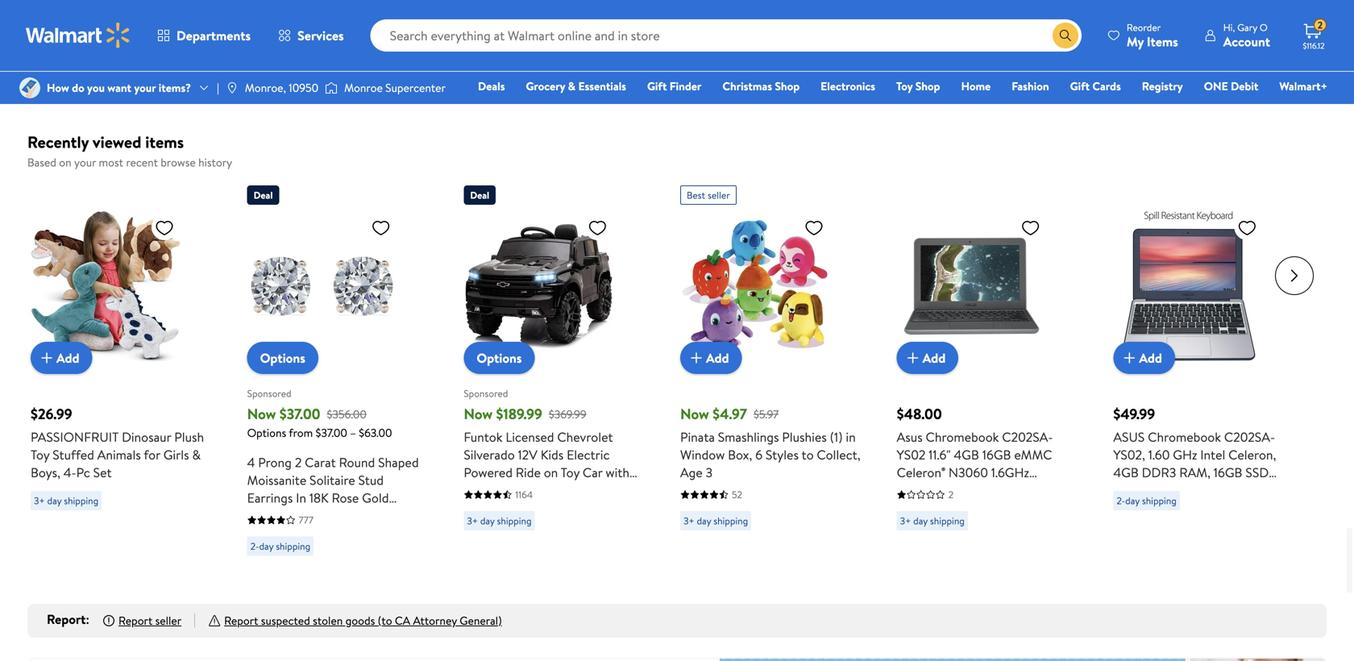 Task type: describe. For each thing, give the bounding box(es) containing it.
report seller
[[119, 613, 182, 629]]

n3060
[[949, 464, 989, 482]]

12v
[[518, 446, 538, 464]]

gold
[[362, 489, 389, 507]]

0 vertical spatial $37.00
[[280, 404, 321, 424]]

attorney
[[413, 613, 457, 629]]

rose
[[332, 489, 359, 507]]

electric
[[567, 446, 610, 464]]

options link for now $37.00
[[247, 342, 318, 374]]

product group containing pickup
[[681, 0, 875, 80]]

shop for toy shop
[[916, 78, 941, 94]]

shipping down 777 in the left of the page
[[276, 540, 311, 553]]

window
[[681, 446, 725, 464]]

add to cart image for $49.99
[[1121, 349, 1140, 368]]

shipping down 35
[[64, 40, 99, 53]]

now for $37.00
[[247, 404, 276, 424]]

shipping down 1164 on the left
[[497, 514, 532, 528]]

day up christmas shop
[[779, 57, 794, 71]]

$48.00
[[897, 404, 943, 424]]

product group containing 35
[[31, 0, 225, 80]]

in
[[846, 428, 856, 446]]

product group containing $26.99
[[31, 179, 212, 585]]

product group containing now $189.99
[[464, 179, 645, 585]]

report for report :
[[47, 611, 86, 628]]

shipping up the monroe supercenter
[[363, 57, 398, 71]]

departments button
[[144, 16, 265, 55]]

stolen
[[313, 613, 343, 629]]

recent
[[126, 155, 158, 170]]

1164
[[516, 488, 533, 502]]

 image for how do you want your items?
[[19, 77, 40, 98]]

services button
[[265, 16, 358, 55]]

add to favorites list, 4 prong 2 carat round shaped moissanite solitaire stud earrings in 18k rose gold plating over silver image
[[372, 218, 391, 238]]

$369.99
[[549, 406, 587, 422]]

sponsored for $189.99
[[464, 387, 508, 401]]

product group containing $49.99
[[1114, 179, 1295, 585]]

hi,
[[1224, 21, 1236, 34]]

earrings
[[247, 489, 293, 507]]

best
[[687, 188, 706, 202]]

2- left "b"
[[1117, 494, 1126, 508]]

4gb inside $49.99 asus chromebook c202sa- ys02, 1.60 ghz intel celeron, 4gb ddr3 ram, 16gb ssd hard drive, chrome, 11" screen (grade b used)
[[1114, 464, 1139, 482]]

$26.99 passionfruit dinosaur plush toy stuffed animals for girls & boys, 4-pc set
[[31, 404, 204, 482]]

passionfruit dinosaur plush toy stuffed animals for girls & boys, 4-pc set image
[[31, 211, 181, 361]]

used) inside $49.99 asus chromebook c202sa- ys02, 1.60 ghz intel celeron, 4gb ddr3 ram, 16gb ssd hard drive, chrome, 11" screen (grade b used)
[[1167, 499, 1199, 517]]

toy shop
[[897, 78, 941, 94]]

silverado
[[464, 446, 515, 464]]

toy shop link
[[890, 77, 948, 95]]

& inside $26.99 passionfruit dinosaur plush toy stuffed animals for girls & boys, 4-pc set
[[192, 446, 201, 464]]

2 vertical spatial 2
[[949, 488, 954, 502]]

supercenter
[[386, 80, 446, 96]]

c202sa- for $48.00
[[1003, 428, 1054, 446]]

4
[[247, 454, 255, 472]]

monroe
[[344, 80, 383, 96]]

add to favorites list, asus chromebook c202sa-ys02, 1.60 ghz intel celeron, 4gb ddr3 ram, 16gb ssd hard drive, chrome, 11" screen (grade b used) image
[[1238, 218, 1258, 238]]

most
[[99, 155, 123, 170]]

one
[[1205, 78, 1229, 94]]

you
[[87, 80, 105, 96]]

gift for gift finder
[[648, 78, 667, 94]]

grocery
[[526, 78, 566, 94]]

used) inside the $48.00 asus chromebook c202sa- ys02 11.6" 4gb 16gb emmc celeron® n3060 1.6ghz chromeos, gray (certified used)
[[897, 499, 930, 517]]

set
[[93, 464, 112, 482]]

sponsored for $37.00
[[247, 387, 292, 401]]

electronics link
[[814, 77, 883, 95]]

add button for $49.99
[[1114, 342, 1176, 374]]

add to favorites list, passionfruit dinosaur plush toy stuffed animals for girls & boys, 4-pc set image
[[155, 218, 174, 238]]

shipping down ddr3
[[1143, 494, 1177, 508]]

2 inside 4 prong 2 carat round shaped moissanite solitaire stud earrings in 18k rose gold plating over silver
[[295, 454, 302, 472]]

shipping up essentials
[[580, 57, 614, 71]]

gift cards link
[[1063, 77, 1129, 95]]

product group containing 198
[[464, 0, 658, 80]]

recently viewed items based on your most recent browse history
[[27, 131, 232, 170]]

chrome,
[[1181, 482, 1230, 499]]

now for $189.99
[[464, 404, 493, 424]]

2-day shipping up toy shop link
[[901, 19, 961, 33]]

ys02
[[897, 446, 926, 464]]

delivery for 80
[[288, 57, 323, 71]]

options for now $189.99
[[477, 349, 522, 367]]

round
[[339, 454, 375, 472]]

1.6ghz
[[992, 464, 1030, 482]]

pinata
[[681, 428, 715, 446]]

funtok
[[464, 428, 503, 446]]

collect,
[[817, 446, 861, 464]]

shipping down reorder
[[1143, 37, 1177, 51]]

general)
[[460, 613, 502, 629]]

ride
[[516, 464, 541, 482]]

fashion
[[1012, 78, 1050, 94]]

ys02,
[[1114, 446, 1146, 464]]

registry link
[[1135, 77, 1191, 95]]

for
[[144, 446, 160, 464]]

product group containing now $37.00
[[247, 179, 429, 585]]

–
[[350, 425, 356, 441]]

|
[[217, 80, 219, 96]]

one debit
[[1205, 78, 1259, 94]]

0 vertical spatial 2
[[1318, 18, 1324, 32]]

asus
[[897, 428, 923, 446]]

day down reorder
[[1126, 37, 1140, 51]]

:
[[86, 611, 89, 628]]

pickup for 80
[[251, 57, 278, 71]]

gary
[[1238, 21, 1258, 34]]

$356.00
[[327, 406, 367, 422]]

on inside the sponsored now $189.99 $369.99 funtok licensed chevrolet silverado 12v kids electric powered ride on toy car with remote control & music player, black
[[544, 464, 558, 482]]

4 prong 2 carat round shaped moissanite solitaire stud earrings in 18k rose gold plating over silver image
[[247, 211, 397, 361]]

2- left the my
[[1117, 37, 1126, 51]]

$49.99
[[1114, 404, 1156, 424]]

& inside grocery & essentials link
[[568, 78, 576, 94]]

viewed
[[93, 131, 141, 153]]

add for $26.99
[[56, 349, 80, 367]]

christmas
[[723, 78, 773, 94]]

goods
[[346, 613, 375, 629]]

day up "toy shop"
[[909, 19, 924, 33]]

girls
[[164, 446, 189, 464]]

198
[[516, 31, 530, 45]]

product group containing $48.00
[[897, 179, 1079, 585]]

4gb inside the $48.00 asus chromebook c202sa- ys02 11.6" 4gb 16gb emmc celeron® n3060 1.6ghz chromeos, gray (certified used)
[[954, 446, 980, 464]]

seller for best seller
[[708, 188, 731, 202]]

remote
[[464, 482, 508, 499]]

add for $49.99
[[1140, 349, 1163, 367]]

registry
[[1143, 78, 1184, 94]]

gift finder
[[648, 78, 702, 94]]

$4.97
[[713, 404, 748, 424]]

Search search field
[[371, 19, 1082, 52]]

day up 'how' in the top left of the page
[[47, 40, 62, 53]]

celeron,
[[1229, 446, 1277, 464]]

gift finder link
[[640, 77, 709, 95]]

0 vertical spatial your
[[134, 80, 156, 96]]

2-day shipping down plating
[[251, 540, 311, 553]]

$116.12
[[1304, 40, 1326, 51]]

gift for gift cards
[[1071, 78, 1090, 94]]

day up monroe
[[346, 57, 361, 71]]

one debit link
[[1197, 77, 1267, 95]]

on inside recently viewed items based on your most recent browse history
[[59, 155, 72, 170]]

add button for $48.00
[[897, 342, 959, 374]]

add to cart image for $48.00
[[904, 349, 923, 368]]

licensed
[[506, 428, 554, 446]]

shipping down the 52
[[714, 514, 749, 528]]

chromebook for $48.00
[[926, 428, 1000, 446]]

toy inside $26.99 passionfruit dinosaur plush toy stuffed animals for girls & boys, 4-pc set
[[31, 446, 50, 464]]

shipping up toy shop link
[[926, 19, 961, 33]]

product group containing 80
[[247, 0, 441, 80]]

shaped
[[378, 454, 419, 472]]

player,
[[605, 482, 642, 499]]

3+ day shipping down chromeos,
[[901, 514, 965, 528]]

deal for now $37.00
[[254, 188, 273, 202]]

2-day shipping down reorder
[[1117, 37, 1177, 51]]



Task type: vqa. For each thing, say whether or not it's contained in the screenshot.
97 to the bottom
no



Task type: locate. For each thing, give the bounding box(es) containing it.
passionfruit
[[31, 428, 119, 446]]

emmc
[[1015, 446, 1053, 464]]

1 horizontal spatial add to cart image
[[687, 349, 707, 368]]

11.6"
[[929, 446, 951, 464]]

toy inside toy shop link
[[897, 78, 913, 94]]

options up $189.99
[[477, 349, 522, 367]]

delivery for 198
[[505, 57, 540, 71]]

1 chromebook from the left
[[926, 428, 1000, 446]]

0 horizontal spatial c202sa-
[[1003, 428, 1054, 446]]

celeron®
[[897, 464, 946, 482]]

shop
[[775, 78, 800, 94], [916, 78, 941, 94]]

deals
[[478, 78, 505, 94]]

product group
[[31, 0, 225, 80], [247, 0, 441, 80], [464, 0, 658, 80], [681, 0, 875, 80], [1114, 0, 1308, 80], [31, 179, 212, 585], [247, 179, 429, 585], [464, 179, 645, 585], [681, 179, 862, 585], [897, 179, 1079, 585], [1114, 179, 1295, 585]]

day down remote in the left of the page
[[481, 514, 495, 528]]

items
[[1148, 33, 1179, 50]]

shop right christmas
[[775, 78, 800, 94]]

3+ day shipping down 35
[[34, 40, 99, 53]]

$63.00
[[359, 425, 392, 441]]

1 deal from the left
[[254, 188, 273, 202]]

sponsored up $189.99
[[464, 387, 508, 401]]

1 gift from the left
[[648, 78, 667, 94]]

4 add from the left
[[1140, 349, 1163, 367]]

4 add button from the left
[[1114, 342, 1176, 374]]

3+ day shipping down 4-
[[34, 494, 99, 508]]

add button up $49.99
[[1114, 342, 1176, 374]]

1 vertical spatial 2
[[295, 454, 302, 472]]

2 horizontal spatial delivery
[[721, 57, 757, 71]]

2 deal from the left
[[470, 188, 490, 202]]

$37.00 up from
[[280, 404, 321, 424]]

asus chromebook c202sa-ys02 11.6" 4gb 16gb emmc celeron® n3060 1.6ghz chromeos, gray (certified used) image
[[897, 211, 1047, 361]]

0 vertical spatial on
[[59, 155, 72, 170]]

solitaire
[[310, 472, 355, 489]]

 image left 'how' in the top left of the page
[[19, 77, 40, 98]]

16gb left emmc
[[983, 446, 1012, 464]]

2 up $116.12
[[1318, 18, 1324, 32]]

shipping down the pc
[[64, 494, 99, 508]]

c202sa-
[[1003, 428, 1054, 446], [1225, 428, 1276, 446]]

sponsored now $37.00 $356.00 options from $37.00 – $63.00
[[247, 387, 392, 441]]

now $4.97 $5.97 pinata smashlings plushies (1) in window box, 6 styles to collect, age 3
[[681, 404, 861, 482]]

from
[[289, 425, 313, 441]]

3 add from the left
[[923, 349, 946, 367]]

3 now from the left
[[681, 404, 710, 424]]

& inside the sponsored now $189.99 $369.99 funtok licensed chevrolet silverado 12v kids electric powered ride on toy car with remote control & music player, black
[[558, 482, 566, 499]]

 image
[[19, 77, 40, 98], [325, 80, 338, 96]]

options up prong
[[247, 425, 286, 441]]

1 horizontal spatial c202sa-
[[1225, 428, 1276, 446]]

c202sa- up ssd
[[1225, 428, 1276, 446]]

add button up $48.00
[[897, 342, 959, 374]]

add up $26.99
[[56, 349, 80, 367]]

day left "b"
[[1126, 494, 1140, 508]]

2 used) from the left
[[1167, 499, 1199, 517]]

best seller
[[687, 188, 731, 202]]

0 horizontal spatial delivery
[[288, 57, 323, 71]]

1 horizontal spatial  image
[[325, 80, 338, 96]]

3 delivery from the left
[[721, 57, 757, 71]]

 image right 10950
[[325, 80, 338, 96]]

report for report suspected stolen goods (to ca attorney general)
[[224, 613, 258, 629]]

1 vertical spatial &
[[192, 446, 201, 464]]

add to cart image for pinata smashlings plushies (1) in window box, 6 styles to collect, age 3 image at the right of the page
[[687, 349, 707, 368]]

stud
[[358, 472, 384, 489]]

pickup up the deals link
[[467, 57, 495, 71]]

add button for $26.99
[[31, 342, 92, 374]]

now up pinata
[[681, 404, 710, 424]]

0 horizontal spatial &
[[192, 446, 201, 464]]

items?
[[159, 80, 191, 96]]

hard
[[1114, 482, 1142, 499]]

0 horizontal spatial on
[[59, 155, 72, 170]]

0 horizontal spatial now
[[247, 404, 276, 424]]

3+ day shipping down the 52
[[684, 514, 749, 528]]

product group containing 2-day shipping
[[1114, 0, 1308, 80]]

0 horizontal spatial chromebook
[[926, 428, 1000, 446]]

1 add from the left
[[56, 349, 80, 367]]

on
[[59, 155, 72, 170], [544, 464, 558, 482]]

1 horizontal spatial on
[[544, 464, 558, 482]]

add to cart image up $26.99
[[37, 349, 56, 368]]

options
[[260, 349, 306, 367], [477, 349, 522, 367], [247, 425, 286, 441]]

3+ day shipping
[[34, 40, 99, 53], [333, 57, 398, 71], [550, 57, 614, 71], [766, 57, 831, 71], [34, 494, 99, 508], [467, 514, 532, 528], [684, 514, 749, 528], [901, 514, 965, 528]]

2 delivery from the left
[[505, 57, 540, 71]]

0 vertical spatial seller
[[708, 188, 731, 202]]

4gb left ddr3
[[1114, 464, 1139, 482]]

1 horizontal spatial pickup
[[467, 57, 495, 71]]

c202sa- up "1.6ghz"
[[1003, 428, 1054, 446]]

1 options link from the left
[[247, 342, 318, 374]]

& right girls
[[192, 446, 201, 464]]

(grade
[[1114, 499, 1153, 517]]

finder
[[670, 78, 702, 94]]

options link for now $189.99
[[464, 342, 535, 374]]

pinata smashlings plushies (1) in window box, 6 styles to collect, age 3 image
[[681, 211, 831, 361]]

toy inside the sponsored now $189.99 $369.99 funtok licensed chevrolet silverado 12v kids electric powered ride on toy car with remote control & music player, black
[[561, 464, 580, 482]]

2 vertical spatial &
[[558, 482, 566, 499]]

options link up $189.99
[[464, 342, 535, 374]]

6
[[756, 446, 763, 464]]

& right grocery
[[568, 78, 576, 94]]

$37.00 left –
[[316, 425, 347, 441]]

2 horizontal spatial &
[[568, 78, 576, 94]]

1 add to cart image from the left
[[37, 349, 56, 368]]

2 add to cart image from the left
[[687, 349, 707, 368]]

2- up "toy shop"
[[901, 19, 909, 33]]

walmart image
[[26, 23, 131, 48]]

gift
[[648, 78, 667, 94], [1071, 78, 1090, 94]]

 image for monroe supercenter
[[325, 80, 338, 96]]

Walmart Site-Wide search field
[[371, 19, 1082, 52]]

options inside sponsored now $37.00 $356.00 options from $37.00 – $63.00
[[247, 425, 286, 441]]

0 horizontal spatial 4gb
[[954, 446, 980, 464]]

add to cart image for passionfruit dinosaur plush toy stuffed animals for girls & boys, 4-pc set image
[[37, 349, 56, 368]]

report suspected stolen goods (to ca attorney general)
[[224, 613, 502, 629]]

day down the boys,
[[47, 494, 62, 508]]

grocery & essentials link
[[519, 77, 634, 95]]

1 horizontal spatial add to cart image
[[1121, 349, 1140, 368]]

seller for report seller
[[155, 613, 182, 629]]

gift left cards
[[1071, 78, 1090, 94]]

fashion link
[[1005, 77, 1057, 95]]

chromebook up the n3060
[[926, 428, 1000, 446]]

your inside recently viewed items based on your most recent browse history
[[74, 155, 96, 170]]

1 horizontal spatial delivery
[[505, 57, 540, 71]]

chromebook up ram,
[[1149, 428, 1222, 446]]

box,
[[728, 446, 753, 464]]

add button up $26.99
[[31, 342, 92, 374]]

my
[[1127, 33, 1144, 50]]

sponsored inside sponsored now $37.00 $356.00 options from $37.00 – $63.00
[[247, 387, 292, 401]]

2 now from the left
[[464, 404, 493, 424]]

1 horizontal spatial 16gb
[[1214, 464, 1243, 482]]

want
[[107, 80, 131, 96]]

day down 3
[[697, 514, 712, 528]]

christmas shop link
[[716, 77, 807, 95]]

deals link
[[471, 77, 513, 95]]

2 horizontal spatial pickup
[[684, 57, 712, 71]]

report for report seller
[[119, 613, 153, 629]]

delivery up 10950
[[288, 57, 323, 71]]

1 horizontal spatial toy
[[561, 464, 580, 482]]

debit
[[1232, 78, 1259, 94]]

sponsored
[[247, 387, 292, 401], [464, 387, 508, 401]]

3+ day shipping up monroe
[[333, 57, 398, 71]]

your left most
[[74, 155, 96, 170]]

ram,
[[1180, 464, 1211, 482]]

1 horizontal spatial report
[[119, 613, 153, 629]]

1 c202sa- from the left
[[1003, 428, 1054, 446]]

browse
[[161, 155, 196, 170]]

cards
[[1093, 78, 1122, 94]]

carat
[[305, 454, 336, 472]]

add up $4.97
[[707, 349, 730, 367]]

shop left home link
[[916, 78, 941, 94]]

16gb inside the $48.00 asus chromebook c202sa- ys02 11.6" 4gb 16gb emmc celeron® n3060 1.6ghz chromeos, gray (certified used)
[[983, 446, 1012, 464]]

&
[[568, 78, 576, 94], [192, 446, 201, 464], [558, 482, 566, 499]]

on down recently
[[59, 155, 72, 170]]

1 add to cart image from the left
[[904, 349, 923, 368]]

over
[[289, 507, 317, 525]]

kids
[[541, 446, 564, 464]]

now inside the sponsored now $189.99 $369.99 funtok licensed chevrolet silverado 12v kids electric powered ride on toy car with remote control & music player, black
[[464, 404, 493, 424]]

3 pickup from the left
[[684, 57, 712, 71]]

2 add button from the left
[[681, 342, 742, 374]]

now up "4"
[[247, 404, 276, 424]]

styles
[[766, 446, 799, 464]]

2 options link from the left
[[464, 342, 535, 374]]

pickup for 198
[[467, 57, 495, 71]]

0 horizontal spatial 16gb
[[983, 446, 1012, 464]]

0 horizontal spatial seller
[[155, 613, 182, 629]]

do
[[72, 80, 84, 96]]

& left music
[[558, 482, 566, 499]]

on right ride
[[544, 464, 558, 482]]

1 horizontal spatial seller
[[708, 188, 731, 202]]

add to favorites list, pinata smashlings plushies (1) in window box, 6 styles to collect, age 3 image
[[805, 218, 824, 238]]

services
[[298, 27, 344, 44]]

chromebook inside $49.99 asus chromebook c202sa- ys02, 1.60 ghz intel celeron, 4gb ddr3 ram, 16gb ssd hard drive, chrome, 11" screen (grade b used)
[[1149, 428, 1222, 446]]

1 horizontal spatial now
[[464, 404, 493, 424]]

now inside sponsored now $37.00 $356.00 options from $37.00 – $63.00
[[247, 404, 276, 424]]

1 horizontal spatial sponsored
[[464, 387, 508, 401]]

chromebook inside the $48.00 asus chromebook c202sa- ys02 11.6" 4gb 16gb emmc celeron® n3060 1.6ghz chromeos, gray (certified used)
[[926, 428, 1000, 446]]

0 horizontal spatial toy
[[31, 446, 50, 464]]

0 horizontal spatial add to cart image
[[904, 349, 923, 368]]

3+ day shipping up grocery & essentials
[[550, 57, 614, 71]]

ssd
[[1246, 464, 1270, 482]]

1 horizontal spatial 4gb
[[1114, 464, 1139, 482]]

chromebook for $49.99
[[1149, 428, 1222, 446]]

$48.00 asus chromebook c202sa- ys02 11.6" 4gb 16gb emmc celeron® n3060 1.6ghz chromeos, gray (certified used)
[[897, 404, 1054, 517]]

c202sa- inside $49.99 asus chromebook c202sa- ys02, 1.60 ghz intel celeron, 4gb ddr3 ram, 16gb ssd hard drive, chrome, 11" screen (grade b used)
[[1225, 428, 1276, 446]]

now inside now $4.97 $5.97 pinata smashlings plushies (1) in window box, 6 styles to collect, age 3
[[681, 404, 710, 424]]

product group containing now $4.97
[[681, 179, 862, 585]]

3 add button from the left
[[897, 342, 959, 374]]

0 horizontal spatial 2
[[295, 454, 302, 472]]

2 chromebook from the left
[[1149, 428, 1222, 446]]

2 down the n3060
[[949, 488, 954, 502]]

asus chromebook c202sa-ys02, 1.60 ghz intel celeron, 4gb ddr3 ram, 16gb ssd hard drive, chrome, 11" screen (grade b used) image
[[1114, 211, 1264, 361]]

stuffed
[[53, 446, 94, 464]]

shipping down chromeos,
[[931, 514, 965, 528]]

2 left the carat
[[295, 454, 302, 472]]

chevrolet
[[558, 428, 613, 446]]

hi, gary o account
[[1224, 21, 1271, 50]]

0 horizontal spatial sponsored
[[247, 387, 292, 401]]

delivery down 198
[[505, 57, 540, 71]]

options for now $37.00
[[260, 349, 306, 367]]

toy left stuffed
[[31, 446, 50, 464]]

music
[[569, 482, 602, 499]]

2 gift from the left
[[1071, 78, 1090, 94]]

 image
[[226, 81, 239, 94]]

3+ day shipping up christmas shop
[[766, 57, 831, 71]]

1 vertical spatial seller
[[155, 613, 182, 629]]

18k
[[310, 489, 329, 507]]

options link
[[247, 342, 318, 374], [464, 342, 535, 374]]

1 horizontal spatial used)
[[1167, 499, 1199, 517]]

used) down 'celeron®'
[[897, 499, 930, 517]]

0 horizontal spatial pickup
[[251, 57, 278, 71]]

2 horizontal spatial 2
[[1318, 18, 1324, 32]]

2 horizontal spatial report
[[224, 613, 258, 629]]

1 vertical spatial your
[[74, 155, 96, 170]]

2 c202sa- from the left
[[1225, 428, 1276, 446]]

1 horizontal spatial shop
[[916, 78, 941, 94]]

1 horizontal spatial gift
[[1071, 78, 1090, 94]]

now
[[247, 404, 276, 424], [464, 404, 493, 424], [681, 404, 710, 424]]

walmart+ link
[[1273, 77, 1336, 95]]

2- down plating
[[251, 540, 259, 553]]

1 used) from the left
[[897, 499, 930, 517]]

1 horizontal spatial options link
[[464, 342, 535, 374]]

c202sa- for $49.99
[[1225, 428, 1276, 446]]

add to cart image
[[904, 349, 923, 368], [1121, 349, 1140, 368]]

sponsored inside the sponsored now $189.99 $369.99 funtok licensed chevrolet silverado 12v kids electric powered ride on toy car with remote control & music player, black
[[464, 387, 508, 401]]

$49.99 asus chromebook c202sa- ys02, 1.60 ghz intel celeron, 4gb ddr3 ram, 16gb ssd hard drive, chrome, 11" screen (grade b used)
[[1114, 404, 1287, 517]]

1 vertical spatial on
[[544, 464, 558, 482]]

1 delivery from the left
[[288, 57, 323, 71]]

items
[[145, 131, 184, 153]]

powered
[[464, 464, 513, 482]]

add to cart image up $48.00
[[904, 349, 923, 368]]

add to cart image up pinata
[[687, 349, 707, 368]]

christmas shop
[[723, 78, 800, 94]]

1 shop from the left
[[775, 78, 800, 94]]

control
[[511, 482, 555, 499]]

age
[[681, 464, 703, 482]]

now up funtok
[[464, 404, 493, 424]]

3+ day shipping down remote in the left of the page
[[467, 514, 532, 528]]

grocery & essentials
[[526, 78, 627, 94]]

day down plating
[[259, 540, 274, 553]]

2
[[1318, 18, 1324, 32], [295, 454, 302, 472], [949, 488, 954, 502]]

day down chromeos,
[[914, 514, 928, 528]]

2 horizontal spatial toy
[[897, 78, 913, 94]]

16gb inside $49.99 asus chromebook c202sa- ys02, 1.60 ghz intel celeron, 4gb ddr3 ram, 16gb ssd hard drive, chrome, 11" screen (grade b used)
[[1214, 464, 1243, 482]]

add for $48.00
[[923, 349, 946, 367]]

c202sa- inside the $48.00 asus chromebook c202sa- ys02 11.6" 4gb 16gb emmc celeron® n3060 1.6ghz chromeos, gray (certified used)
[[1003, 428, 1054, 446]]

options up sponsored now $37.00 $356.00 options from $37.00 – $63.00
[[260, 349, 306, 367]]

add to cart image
[[37, 349, 56, 368], [687, 349, 707, 368]]

ca
[[395, 613, 411, 629]]

gift left finder
[[648, 78, 667, 94]]

2-
[[901, 19, 909, 33], [1117, 37, 1126, 51], [1117, 494, 1126, 508], [251, 540, 259, 553]]

1 now from the left
[[247, 404, 276, 424]]

0 horizontal spatial your
[[74, 155, 96, 170]]

funtok licensed chevrolet silverado 12v kids electric powered ride on toy car with remote control & music player, black image
[[464, 211, 614, 361]]

1 horizontal spatial your
[[134, 80, 156, 96]]

2-day shipping down ddr3
[[1117, 494, 1177, 508]]

next slide for recently viewed items list image
[[1276, 257, 1315, 295]]

options link up sponsored now $37.00 $356.00 options from $37.00 – $63.00
[[247, 342, 318, 374]]

pickup up the monroe,
[[251, 57, 278, 71]]

add to favorites list, funtok licensed chevrolet silverado 12v kids electric powered ride on toy car with remote control & music player, black image
[[588, 218, 608, 238]]

toy left car at bottom
[[561, 464, 580, 482]]

0 vertical spatial &
[[568, 78, 576, 94]]

to
[[802, 446, 814, 464]]

essentials
[[579, 78, 627, 94]]

drive,
[[1145, 482, 1178, 499]]

0 horizontal spatial deal
[[254, 188, 273, 202]]

add up $49.99
[[1140, 349, 1163, 367]]

shipping up electronics
[[796, 57, 831, 71]]

pc
[[76, 464, 90, 482]]

add to favorites list, asus chromebook c202sa-ys02 11.6" 4gb 16gb emmc celeron® n3060 1.6ghz chromeos, gray (certified used) image
[[1022, 218, 1041, 238]]

2 shop from the left
[[916, 78, 941, 94]]

1 horizontal spatial &
[[558, 482, 566, 499]]

sponsored up from
[[247, 387, 292, 401]]

1 pickup from the left
[[251, 57, 278, 71]]

0 horizontal spatial used)
[[897, 499, 930, 517]]

add up $48.00
[[923, 349, 946, 367]]

silver
[[320, 507, 351, 525]]

shop for christmas shop
[[775, 78, 800, 94]]

0 horizontal spatial gift
[[648, 78, 667, 94]]

1 horizontal spatial deal
[[470, 188, 490, 202]]

ghz
[[1174, 446, 1198, 464]]

2 pickup from the left
[[467, 57, 495, 71]]

sponsored now $189.99 $369.99 funtok licensed chevrolet silverado 12v kids electric powered ride on toy car with remote control & music player, black
[[464, 387, 642, 517]]

add button up $4.97
[[681, 342, 742, 374]]

1 horizontal spatial chromebook
[[1149, 428, 1222, 446]]

seller inside product group
[[708, 188, 731, 202]]

0 horizontal spatial report
[[47, 611, 86, 628]]

seller
[[708, 188, 731, 202], [155, 613, 182, 629]]

pickup up finder
[[684, 57, 712, 71]]

how do you want your items?
[[47, 80, 191, 96]]

2 add from the left
[[707, 349, 730, 367]]

dinosaur
[[122, 428, 171, 446]]

day up grocery & essentials
[[563, 57, 577, 71]]

2 sponsored from the left
[[464, 387, 508, 401]]

2 add to cart image from the left
[[1121, 349, 1140, 368]]

0 horizontal spatial options link
[[247, 342, 318, 374]]

deal for now $189.99
[[470, 188, 490, 202]]

pickup
[[251, 57, 278, 71], [467, 57, 495, 71], [684, 57, 712, 71]]

(certified
[[996, 482, 1051, 499]]

1 vertical spatial $37.00
[[316, 425, 347, 441]]

2 horizontal spatial now
[[681, 404, 710, 424]]

$5.97
[[754, 406, 779, 422]]

3
[[706, 464, 713, 482]]

0 horizontal spatial add to cart image
[[37, 349, 56, 368]]

1 sponsored from the left
[[247, 387, 292, 401]]

16gb left ssd
[[1214, 464, 1243, 482]]

delivery up christmas
[[721, 57, 757, 71]]

1 add button from the left
[[31, 342, 92, 374]]

chromeos,
[[897, 482, 964, 499]]

add to cart image up $49.99
[[1121, 349, 1140, 368]]

search icon image
[[1060, 29, 1073, 42]]

your right want
[[134, 80, 156, 96]]

4gb right 11.6"
[[954, 446, 980, 464]]

moissanite
[[247, 472, 307, 489]]

1 horizontal spatial 2
[[949, 488, 954, 502]]

toy right electronics link
[[897, 78, 913, 94]]

0 horizontal spatial  image
[[19, 77, 40, 98]]

used) right "b"
[[1167, 499, 1199, 517]]

0 horizontal spatial shop
[[775, 78, 800, 94]]



